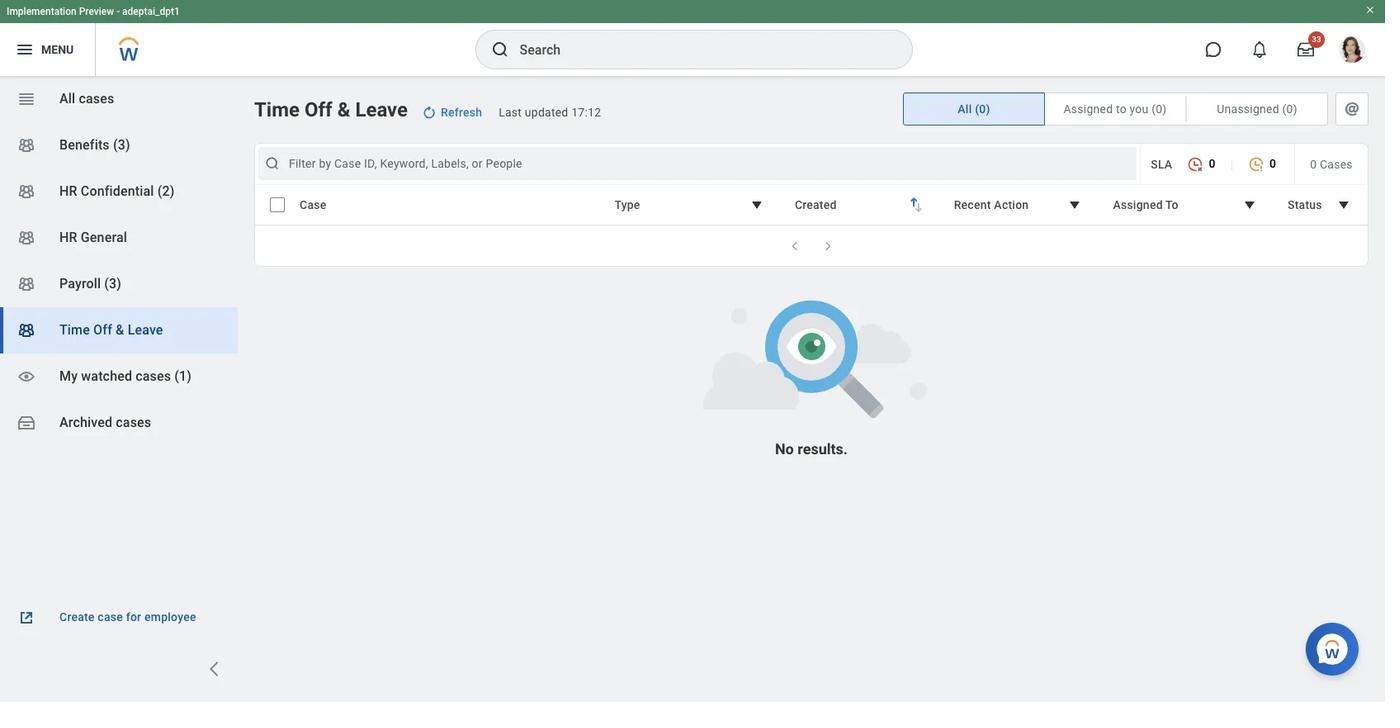 Task type: vqa. For each thing, say whether or not it's contained in the screenshot.
Unsubmitted "with"
no



Task type: describe. For each thing, give the bounding box(es) containing it.
results.
[[798, 440, 848, 458]]

for
[[126, 610, 141, 624]]

tab list containing all (0)
[[904, 93, 1369, 126]]

33
[[1313, 35, 1322, 44]]

hr for hr general
[[59, 230, 77, 245]]

assigned to button
[[1103, 189, 1271, 221]]

0 for clock x image in the top of the page
[[1209, 157, 1216, 170]]

menu banner
[[0, 0, 1386, 76]]

1 horizontal spatial time off & leave
[[254, 98, 408, 121]]

benefits (3)
[[59, 137, 130, 153]]

chevron left small image
[[787, 238, 804, 254]]

clock x image
[[1188, 156, 1205, 173]]

watched
[[81, 368, 132, 384]]

all for all (0)
[[958, 102, 973, 116]]

recent action button
[[944, 189, 1096, 221]]

archived cases
[[59, 415, 151, 430]]

confidential
[[81, 183, 154, 199]]

type button
[[604, 189, 778, 221]]

all (0)
[[958, 102, 991, 116]]

-
[[117, 6, 120, 17]]

chevron right small image
[[820, 238, 837, 254]]

(1)
[[175, 368, 192, 384]]

& inside time off & leave link
[[116, 322, 124, 338]]

created button
[[785, 189, 937, 221]]

caret down image for recent action
[[1066, 195, 1086, 215]]

implementation preview -   adeptai_dpt1
[[7, 6, 180, 17]]

recent
[[954, 198, 992, 211]]

Filter by Case ID, Keyword, Labels, or People text field
[[289, 155, 1112, 172]]

my watched cases (1) link
[[0, 353, 238, 400]]

contact card matrix manager image for payroll (3)
[[17, 274, 36, 294]]

assigned for assigned to you (0)
[[1064, 102, 1114, 116]]

all (0) tab panel
[[254, 143, 1369, 267]]

0 cases
[[1311, 157, 1354, 171]]

unassigned (0)
[[1218, 102, 1298, 116]]

cases for archived cases
[[116, 415, 151, 430]]

cases
[[1321, 157, 1354, 171]]

adeptai_dpt1
[[122, 6, 180, 17]]

case
[[98, 610, 123, 624]]

0 vertical spatial leave
[[355, 98, 408, 121]]

visible image
[[17, 367, 36, 387]]

to
[[1117, 102, 1127, 116]]

employee
[[145, 610, 196, 624]]

archived
[[59, 415, 112, 430]]

all cases
[[59, 91, 114, 107]]

0 horizontal spatial time
[[59, 322, 90, 338]]

clock exclamation image
[[1249, 156, 1265, 173]]

payroll
[[59, 276, 101, 292]]

0 vertical spatial off
[[305, 98, 333, 121]]

2 (0) from the left
[[1152, 102, 1167, 116]]

action
[[995, 198, 1029, 211]]

create
[[59, 610, 95, 624]]

ext link image
[[17, 608, 36, 628]]

refresh button
[[415, 99, 492, 126]]

to
[[1166, 198, 1179, 211]]

create case for employee link
[[17, 608, 221, 628]]

created
[[795, 198, 837, 211]]

unassigned
[[1218, 102, 1280, 116]]

|
[[1231, 157, 1234, 171]]

assigned to you (0)
[[1064, 102, 1167, 116]]

all for all cases
[[59, 91, 75, 107]]

contact card matrix manager image for hr general
[[17, 228, 36, 248]]

unassigned (0) button
[[1188, 93, 1328, 125]]



Task type: locate. For each thing, give the bounding box(es) containing it.
caret down image right action
[[1066, 195, 1086, 215]]

2 horizontal spatial caret down image
[[1241, 195, 1260, 215]]

hr for hr confidential (2)
[[59, 183, 77, 199]]

2 horizontal spatial (0)
[[1283, 102, 1298, 116]]

status
[[1288, 198, 1323, 211]]

contact card matrix manager image inside hr confidential (2) "link"
[[17, 182, 36, 202]]

sort up image
[[904, 192, 924, 212]]

1 vertical spatial cases
[[136, 368, 171, 384]]

0 vertical spatial (3)
[[113, 137, 130, 153]]

(0) for unassigned (0)
[[1283, 102, 1298, 116]]

0 right clock x image in the top of the page
[[1209, 157, 1216, 170]]

2 hr from the top
[[59, 230, 77, 245]]

at tag mention image
[[1343, 99, 1363, 119]]

list containing all cases
[[0, 76, 238, 446]]

0 horizontal spatial all
[[59, 91, 75, 107]]

hr left general
[[59, 230, 77, 245]]

1 contact card matrix manager image from the top
[[17, 135, 36, 155]]

refresh
[[441, 106, 483, 119]]

1 hr from the top
[[59, 183, 77, 199]]

contact card matrix manager image inside benefits (3) link
[[17, 135, 36, 155]]

my watched cases (1)
[[59, 368, 192, 384]]

(3) for benefits (3)
[[113, 137, 130, 153]]

caret down image inside type button
[[747, 195, 767, 215]]

time off & leave
[[254, 98, 408, 121], [59, 322, 163, 338]]

1 0 button from the left
[[1180, 148, 1224, 180]]

last
[[499, 106, 522, 119]]

(3) for payroll (3)
[[104, 276, 122, 292]]

hr inside "link"
[[59, 183, 77, 199]]

type
[[615, 198, 641, 211]]

caret down image inside recent action button
[[1066, 195, 1086, 215]]

time off & leave down the payroll (3) link
[[59, 322, 163, 338]]

leave left reset image
[[355, 98, 408, 121]]

profile logan mcneil image
[[1340, 36, 1366, 66]]

assigned to you (0) button
[[1046, 93, 1186, 125]]

assigned left 'to'
[[1114, 198, 1164, 211]]

benefits
[[59, 137, 110, 153]]

create case for employee
[[59, 610, 196, 624]]

tab list
[[904, 93, 1369, 126]]

17:12
[[572, 106, 601, 119]]

inbox large image
[[1298, 41, 1315, 58]]

1 horizontal spatial &
[[338, 98, 351, 121]]

1 horizontal spatial all
[[958, 102, 973, 116]]

time off & leave up search icon at top
[[254, 98, 408, 121]]

1 vertical spatial leave
[[128, 322, 163, 338]]

contact card matrix manager image for benefits (3)
[[17, 135, 36, 155]]

payroll (3)
[[59, 276, 122, 292]]

caret down image inside assigned to button
[[1241, 195, 1260, 215]]

0 horizontal spatial (0)
[[976, 102, 991, 116]]

0 button right the | at top right
[[1241, 148, 1285, 180]]

hr general
[[59, 230, 127, 245]]

1 (0) from the left
[[976, 102, 991, 116]]

caret down image for assigned to
[[1241, 195, 1260, 215]]

assigned inside button
[[1114, 198, 1164, 211]]

hr down benefits
[[59, 183, 77, 199]]

time up search icon at top
[[254, 98, 300, 121]]

0 button
[[1180, 148, 1224, 180], [1241, 148, 1285, 180]]

2 0 from the left
[[1270, 157, 1277, 170]]

inbox image
[[17, 413, 36, 433]]

time
[[254, 98, 300, 121], [59, 322, 90, 338]]

contact card matrix manager image
[[17, 320, 36, 340]]

filter by case id, keyword, labels, or people. type label: to find cases with specific labels applied element
[[259, 147, 1137, 180]]

(3)
[[113, 137, 130, 153], [104, 276, 122, 292]]

off
[[305, 98, 333, 121], [93, 322, 112, 338]]

search image
[[490, 40, 510, 59]]

all cases link
[[0, 76, 238, 122]]

all
[[59, 91, 75, 107], [958, 102, 973, 116]]

caret down image
[[747, 195, 767, 215], [1066, 195, 1086, 215], [1241, 195, 1260, 215]]

cases left the (1)
[[136, 368, 171, 384]]

sla
[[1152, 157, 1173, 171]]

2 0 button from the left
[[1241, 148, 1285, 180]]

cases up benefits (3)
[[79, 91, 114, 107]]

leave
[[355, 98, 408, 121], [128, 322, 163, 338]]

case
[[300, 198, 327, 211]]

cases
[[79, 91, 114, 107], [136, 368, 171, 384], [116, 415, 151, 430]]

assigned to
[[1114, 198, 1179, 211]]

0 horizontal spatial off
[[93, 322, 112, 338]]

(3) right payroll
[[104, 276, 122, 292]]

contact card matrix manager image
[[17, 135, 36, 155], [17, 182, 36, 202], [17, 228, 36, 248], [17, 274, 36, 294]]

(3) right benefits
[[113, 137, 130, 153]]

caret down image down clock exclamation icon
[[1241, 195, 1260, 215]]

1 vertical spatial time
[[59, 322, 90, 338]]

updated
[[525, 106, 569, 119]]

1 horizontal spatial off
[[305, 98, 333, 121]]

no
[[775, 440, 794, 458]]

reset image
[[421, 104, 438, 121]]

0 horizontal spatial leave
[[128, 322, 163, 338]]

0
[[1209, 157, 1216, 170], [1270, 157, 1277, 170], [1311, 157, 1318, 171]]

(2)
[[158, 183, 175, 199]]

0 horizontal spatial &
[[116, 322, 124, 338]]

cases for all cases
[[79, 91, 114, 107]]

preview
[[79, 6, 114, 17]]

0 button left the | at top right
[[1180, 148, 1224, 180]]

hr
[[59, 183, 77, 199], [59, 230, 77, 245]]

0 for clock exclamation icon
[[1270, 157, 1277, 170]]

1 horizontal spatial (0)
[[1152, 102, 1167, 116]]

1 vertical spatial (3)
[[104, 276, 122, 292]]

all inside button
[[958, 102, 973, 116]]

contact card matrix manager image for hr confidential (2)
[[17, 182, 36, 202]]

2 horizontal spatial 0
[[1311, 157, 1318, 171]]

all (0) button
[[904, 93, 1045, 125]]

0 horizontal spatial 0
[[1209, 157, 1216, 170]]

2 vertical spatial cases
[[116, 415, 151, 430]]

last updated 17:12
[[499, 106, 601, 119]]

status button
[[1278, 189, 1365, 221]]

1 vertical spatial hr
[[59, 230, 77, 245]]

0 vertical spatial hr
[[59, 183, 77, 199]]

1 0 from the left
[[1209, 157, 1216, 170]]

1 horizontal spatial time
[[254, 98, 300, 121]]

3 caret down image from the left
[[1241, 195, 1260, 215]]

1 vertical spatial &
[[116, 322, 124, 338]]

0 vertical spatial time off & leave
[[254, 98, 408, 121]]

33 button
[[1288, 31, 1326, 68]]

list
[[0, 76, 238, 446]]

hr general link
[[0, 215, 238, 261]]

3 0 from the left
[[1311, 157, 1318, 171]]

0 horizontal spatial 0 button
[[1180, 148, 1224, 180]]

assigned left to
[[1064, 102, 1114, 116]]

0 vertical spatial cases
[[79, 91, 114, 107]]

hr confidential (2)
[[59, 183, 175, 199]]

menu button
[[0, 23, 95, 76]]

1 horizontal spatial caret down image
[[1066, 195, 1086, 215]]

chevron right image
[[205, 659, 225, 679]]

my
[[59, 368, 78, 384]]

3 (0) from the left
[[1283, 102, 1298, 116]]

archived cases link
[[0, 400, 238, 446]]

search image
[[264, 155, 281, 172]]

0 horizontal spatial time off & leave
[[59, 322, 163, 338]]

caret down image left "created"
[[747, 195, 767, 215]]

0 vertical spatial &
[[338, 98, 351, 121]]

1 vertical spatial time off & leave
[[59, 322, 163, 338]]

0 left cases
[[1311, 157, 1318, 171]]

assigned inside button
[[1064, 102, 1114, 116]]

(0) for all (0)
[[976, 102, 991, 116]]

(0)
[[976, 102, 991, 116], [1152, 102, 1167, 116], [1283, 102, 1298, 116]]

grid view image
[[17, 89, 36, 109]]

you
[[1130, 102, 1149, 116]]

3 contact card matrix manager image from the top
[[17, 228, 36, 248]]

close environment banner image
[[1366, 5, 1376, 15]]

1 vertical spatial off
[[93, 322, 112, 338]]

Search Workday  search field
[[520, 31, 878, 68]]

1 horizontal spatial 0 button
[[1241, 148, 1285, 180]]

0 horizontal spatial caret down image
[[747, 195, 767, 215]]

justify image
[[15, 40, 35, 59]]

leave up my watched cases (1)
[[128, 322, 163, 338]]

cases down my watched cases (1)
[[116, 415, 151, 430]]

payroll (3) link
[[0, 261, 238, 307]]

2 contact card matrix manager image from the top
[[17, 182, 36, 202]]

0 vertical spatial time
[[254, 98, 300, 121]]

implementation
[[7, 6, 77, 17]]

1 vertical spatial assigned
[[1114, 198, 1164, 211]]

benefits (3) link
[[0, 122, 238, 168]]

2 caret down image from the left
[[1066, 195, 1086, 215]]

sort down image
[[909, 197, 929, 217]]

no results.
[[775, 440, 848, 458]]

caret down image
[[1335, 195, 1355, 215]]

0 right clock exclamation icon
[[1270, 157, 1277, 170]]

1 horizontal spatial 0
[[1270, 157, 1277, 170]]

&
[[338, 98, 351, 121], [116, 322, 124, 338]]

general
[[81, 230, 127, 245]]

menu
[[41, 43, 74, 56]]

hr confidential (2) link
[[0, 168, 238, 215]]

4 contact card matrix manager image from the top
[[17, 274, 36, 294]]

assigned
[[1064, 102, 1114, 116], [1114, 198, 1164, 211]]

recent action
[[954, 198, 1029, 211]]

time down payroll
[[59, 322, 90, 338]]

notifications large image
[[1252, 41, 1269, 58]]

time off & leave link
[[0, 307, 238, 353]]

1 horizontal spatial leave
[[355, 98, 408, 121]]

contact card matrix manager image inside the payroll (3) link
[[17, 274, 36, 294]]

0 vertical spatial assigned
[[1064, 102, 1114, 116]]

assigned for assigned to
[[1114, 198, 1164, 211]]

1 caret down image from the left
[[747, 195, 767, 215]]

contact card matrix manager image inside hr general link
[[17, 228, 36, 248]]

caret down image for type
[[747, 195, 767, 215]]



